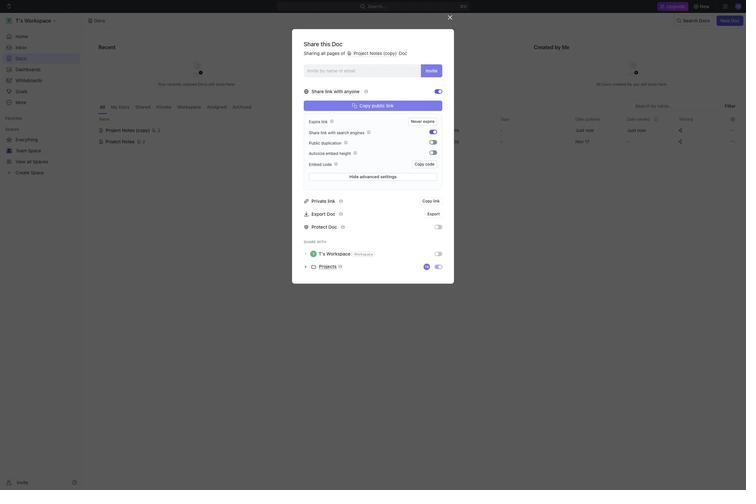 Task type: describe. For each thing, give the bounding box(es) containing it.
location
[[436, 117, 452, 122]]

height
[[340, 151, 351, 156]]

opened
[[183, 82, 197, 87]]

dashboards
[[16, 67, 41, 72]]

cell for project notes (copy)
[[90, 124, 98, 136]]

created by me
[[534, 44, 570, 50]]

share with
[[304, 240, 327, 244]]

t's workspace
[[319, 251, 351, 257]]

share for share link with search engines
[[309, 131, 320, 135]]

link for share link with search engines
[[321, 131, 327, 135]]

public duplication
[[309, 141, 343, 146]]

docs inside 'button'
[[700, 18, 711, 23]]

sharing all pages of
[[304, 51, 346, 56]]

embed
[[309, 162, 322, 167]]

protect
[[312, 224, 328, 230]]

never expire button
[[409, 118, 437, 126]]

tags
[[501, 117, 509, 122]]

all docs created by you will show here.
[[597, 82, 668, 87]]

shared
[[135, 104, 151, 110]]

project notes (copy) inside row
[[106, 128, 150, 133]]

with for anyone
[[334, 89, 343, 94]]

of
[[341, 51, 345, 56]]

t
[[313, 252, 315, 256]]

autosize embed height
[[309, 151, 352, 156]]

your
[[158, 82, 166, 87]]

share for share with
[[304, 240, 316, 244]]

this
[[321, 41, 331, 48]]

docs up recent
[[94, 18, 105, 23]]

whiteboards
[[16, 78, 42, 83]]

date updated button
[[572, 114, 605, 124]]

invite inside sidebar navigation
[[17, 480, 28, 486]]

17
[[585, 139, 590, 145]]

with for search
[[328, 131, 336, 135]]

me
[[562, 44, 570, 50]]

2 show from the left
[[648, 82, 658, 87]]

t's
[[319, 251, 326, 257]]

archived button
[[231, 101, 253, 114]]

private link
[[312, 199, 335, 204]]

row containing project notes
[[90, 135, 739, 148]]

2 vertical spatial with
[[317, 240, 327, 244]]

2 will from the left
[[641, 82, 647, 87]]

public
[[309, 141, 320, 146]]

2 for project notes
[[143, 139, 145, 145]]

duplication
[[321, 141, 342, 146]]

whiteboards link
[[3, 76, 80, 86]]

workspace button
[[176, 101, 203, 114]]

tree inside sidebar navigation
[[3, 135, 80, 178]]

2 vertical spatial projects
[[319, 264, 337, 270]]

0 vertical spatial favorites
[[316, 44, 339, 50]]

- for nov
[[501, 139, 503, 145]]

your recently opened docs will show here.
[[158, 82, 236, 87]]

updated
[[585, 117, 601, 122]]

export doc
[[312, 211, 335, 217]]

goals link
[[3, 87, 80, 97]]

embed
[[326, 151, 339, 156]]

share link with anyone
[[312, 89, 361, 94]]

upgrade
[[667, 4, 686, 9]]

embed code
[[309, 162, 333, 167]]

engines
[[350, 131, 365, 135]]

date viewed
[[628, 117, 650, 122]]

docs inside button
[[119, 104, 130, 110]]

recently
[[167, 82, 182, 87]]

hide advanced settings
[[350, 174, 397, 180]]

code for copy code
[[426, 162, 435, 167]]

export button
[[425, 210, 443, 218]]

goals
[[16, 89, 27, 94]]

projects for just
[[442, 128, 459, 133]]

link for private link
[[328, 199, 335, 204]]

0 vertical spatial (copy)
[[384, 51, 397, 56]]

new doc button
[[717, 16, 744, 26]]

inbox link
[[3, 42, 80, 53]]

1 horizontal spatial by
[[628, 82, 632, 87]]

1 horizontal spatial workspace
[[327, 251, 351, 257]]

private for private
[[157, 104, 171, 110]]

sidebar navigation
[[0, 13, 83, 491]]

Invite by name or email text field
[[308, 66, 419, 76]]

0 vertical spatial project notes (copy)
[[353, 51, 398, 56]]

created
[[534, 44, 554, 50]]

sharing for sharing
[[680, 117, 693, 122]]

row containing project notes (copy)
[[90, 124, 739, 137]]

all button
[[98, 101, 107, 114]]

date for date viewed
[[628, 117, 636, 122]]

copy for copy public link
[[360, 103, 371, 108]]

doc for protect doc
[[329, 224, 337, 230]]

1 will from the left
[[209, 82, 214, 87]]

viewed
[[637, 117, 650, 122]]

assigned button
[[205, 101, 228, 114]]

date for date updated
[[576, 117, 584, 122]]

link for expire link
[[322, 120, 328, 124]]

recent
[[99, 44, 116, 50]]

projects button
[[319, 264, 343, 270]]

upgrade link
[[658, 2, 689, 11]]

created
[[613, 82, 627, 87]]

code for embed code
[[323, 162, 332, 167]]

docs right "opened"
[[198, 82, 207, 87]]

notes for just now
[[122, 128, 135, 133]]

never
[[411, 119, 422, 124]]

search
[[683, 18, 698, 23]]

you
[[633, 82, 640, 87]]

docs inside sidebar navigation
[[16, 56, 26, 61]]

copy link
[[423, 199, 440, 204]]

docs left created
[[602, 82, 612, 87]]



Task type: vqa. For each thing, say whether or not it's contained in the screenshot.
Doc
yes



Task type: locate. For each thing, give the bounding box(es) containing it.
favorites inside button
[[5, 116, 22, 121]]

1 vertical spatial new
[[721, 18, 730, 23]]

2 down 'private' button
[[158, 128, 160, 133]]

workspace up projects dropdown button
[[327, 251, 351, 257]]

date updated
[[576, 117, 601, 122]]

(copy) inside row
[[136, 128, 150, 133]]

new for new
[[700, 4, 710, 9]]

0 horizontal spatial date
[[576, 117, 584, 122]]

share link with search engines
[[309, 131, 366, 135]]

tab list
[[98, 101, 253, 114]]

export up protect
[[312, 211, 326, 217]]

project down 'name' at the top of the page
[[106, 139, 121, 145]]

new right search docs
[[721, 18, 730, 23]]

0 horizontal spatial here.
[[226, 82, 236, 87]]

0 horizontal spatial by
[[555, 44, 561, 50]]

row containing name
[[90, 114, 739, 125]]

0 horizontal spatial code
[[323, 162, 332, 167]]

just up nov on the top of page
[[576, 128, 585, 133]]

notes for nov 17
[[122, 139, 135, 145]]

2
[[158, 128, 160, 133], [143, 139, 145, 145]]

search...
[[368, 4, 386, 9]]

link up export dropdown button
[[433, 199, 440, 204]]

2 just from the left
[[628, 128, 637, 133]]

1 horizontal spatial 2
[[158, 128, 160, 133]]

link for copy link
[[433, 199, 440, 204]]

now down date viewed button
[[638, 128, 646, 133]]

0 horizontal spatial workspace
[[177, 104, 201, 110]]

by
[[555, 44, 561, 50], [628, 82, 632, 87]]

link right public in the top of the page
[[386, 103, 394, 108]]

1 horizontal spatial invite
[[426, 68, 438, 73]]

sharing inside row
[[680, 117, 693, 122]]

0 horizontal spatial now
[[586, 128, 595, 133]]

(copy) down shared "button" at the top of page
[[136, 128, 150, 133]]

tree
[[3, 135, 80, 178]]

now down date updated button
[[586, 128, 595, 133]]

link up export doc
[[328, 199, 335, 204]]

new doc
[[721, 18, 740, 23]]

docs down inbox
[[16, 56, 26, 61]]

1 horizontal spatial project notes (copy)
[[353, 51, 398, 56]]

3 row from the top
[[90, 135, 739, 148]]

favorites up spaces
[[5, 116, 22, 121]]

just now down date updated button
[[576, 128, 595, 133]]

2 here. from the left
[[659, 82, 668, 87]]

export for export
[[428, 212, 440, 217]]

search docs button
[[674, 16, 714, 26]]

home
[[16, 34, 28, 39]]

cell
[[90, 124, 98, 136], [90, 136, 98, 148]]

private for private link
[[312, 199, 327, 204]]

project up project notes
[[106, 128, 121, 133]]

Search by name... text field
[[636, 101, 718, 111]]

docs link
[[3, 53, 80, 64]]

1 horizontal spatial favorites
[[316, 44, 339, 50]]

never expire
[[411, 119, 435, 124]]

private inside button
[[157, 104, 171, 110]]

0 horizontal spatial private
[[157, 104, 171, 110]]

advanced
[[360, 174, 380, 180]]

will right "opened"
[[209, 82, 214, 87]]

1 horizontal spatial all
[[597, 82, 601, 87]]

new up search docs
[[700, 4, 710, 9]]

assigned
[[207, 104, 227, 110]]

2 right project notes
[[143, 139, 145, 145]]

- for just
[[501, 128, 503, 133]]

tb
[[425, 265, 429, 269]]

my
[[111, 104, 118, 110]]

no created by me docs image
[[620, 56, 645, 82]]

column header
[[90, 114, 98, 125]]

1 vertical spatial project notes (copy)
[[106, 128, 150, 133]]

date
[[576, 117, 584, 122], [628, 117, 636, 122]]

export for export doc
[[312, 211, 326, 217]]

(copy)
[[384, 51, 397, 56], [136, 128, 150, 133]]

1 horizontal spatial (copy)
[[384, 51, 397, 56]]

table
[[90, 114, 739, 148]]

2 cell from the top
[[90, 136, 98, 148]]

0 vertical spatial private
[[157, 104, 171, 110]]

0 horizontal spatial (copy)
[[136, 128, 150, 133]]

0 horizontal spatial 2
[[143, 139, 145, 145]]

project notes
[[106, 139, 135, 145]]

1 horizontal spatial code
[[426, 162, 435, 167]]

shared button
[[134, 101, 152, 114]]

row
[[90, 114, 739, 125], [90, 124, 739, 137], [90, 135, 739, 148]]

1 vertical spatial all
[[100, 104, 105, 110]]

1 vertical spatial private
[[312, 199, 327, 204]]

copy for copy code
[[415, 162, 425, 167]]

link up public duplication
[[321, 131, 327, 135]]

share for share link with anyone
[[312, 89, 324, 94]]

doc for export doc
[[327, 211, 335, 217]]

project notes (copy) up project notes
[[106, 128, 150, 133]]

by left you on the top of the page
[[628, 82, 632, 87]]

project notes (copy)
[[353, 51, 398, 56], [106, 128, 150, 133]]

docs right search at right top
[[700, 18, 711, 23]]

0 horizontal spatial sharing
[[304, 51, 320, 56]]

cell for project notes
[[90, 136, 98, 148]]

tab list containing all
[[98, 101, 253, 114]]

sharing for sharing all pages of
[[304, 51, 320, 56]]

0 vertical spatial 2
[[158, 128, 160, 133]]

private
[[157, 104, 171, 110], [312, 199, 327, 204]]

table containing project notes (copy)
[[90, 114, 739, 148]]

autosize
[[309, 151, 325, 156]]

all for all
[[100, 104, 105, 110]]

2 vertical spatial notes
[[122, 139, 135, 145]]

0 vertical spatial with
[[334, 89, 343, 94]]

1 vertical spatial project
[[106, 128, 121, 133]]

0 horizontal spatial all
[[100, 104, 105, 110]]

share up the public
[[309, 131, 320, 135]]

show right you on the top of the page
[[648, 82, 658, 87]]

all left my
[[100, 104, 105, 110]]

1 row from the top
[[90, 114, 739, 125]]

name
[[99, 117, 110, 122]]

0 horizontal spatial new
[[700, 4, 710, 9]]

link left anyone
[[325, 89, 333, 94]]

0 vertical spatial by
[[555, 44, 561, 50]]

link for share link with anyone
[[325, 89, 333, 94]]

spaces
[[5, 127, 19, 132]]

1 now from the left
[[586, 128, 595, 133]]

1 vertical spatial copy
[[415, 162, 425, 167]]

2 for project notes (copy)
[[158, 128, 160, 133]]

1 horizontal spatial sharing
[[680, 117, 693, 122]]

will right you on the top of the page
[[641, 82, 647, 87]]

share this doc
[[304, 41, 343, 48]]

link right expire
[[322, 120, 328, 124]]

favorites up sharing all pages of
[[316, 44, 339, 50]]

(copy) left "no favorited docs" image at the top of page
[[384, 51, 397, 56]]

copy code
[[415, 162, 435, 167]]

project for nov 17
[[106, 139, 121, 145]]

0 horizontal spatial favorites
[[5, 116, 22, 121]]

2 now from the left
[[638, 128, 646, 133]]

now
[[586, 128, 595, 133], [638, 128, 646, 133]]

doc for new doc
[[732, 18, 740, 23]]

here. up search by name... text field
[[659, 82, 668, 87]]

private up export doc
[[312, 199, 327, 204]]

new for new doc
[[721, 18, 730, 23]]

docs right my
[[119, 104, 130, 110]]

expire
[[309, 120, 320, 124]]

with up duplication
[[328, 131, 336, 135]]

sharing down search by name... text field
[[680, 117, 693, 122]]

sharing
[[304, 51, 320, 56], [680, 117, 693, 122]]

project for just now
[[106, 128, 121, 133]]

0 horizontal spatial will
[[209, 82, 214, 87]]

1 horizontal spatial export
[[428, 212, 440, 217]]

1 vertical spatial notes
[[122, 128, 135, 133]]

hide
[[350, 174, 359, 180]]

1 vertical spatial favorites
[[5, 116, 22, 121]]

all for all docs created by you will show here.
[[597, 82, 601, 87]]

0 vertical spatial copy
[[360, 103, 371, 108]]

⌘k
[[460, 4, 467, 9]]

2 vertical spatial copy
[[423, 199, 432, 204]]

nov
[[576, 139, 584, 145]]

just now
[[576, 128, 595, 133], [628, 128, 646, 133]]

date left viewed
[[628, 117, 636, 122]]

1 vertical spatial 2
[[143, 139, 145, 145]]

archived
[[233, 104, 252, 110]]

no favorited docs image
[[402, 56, 428, 82]]

with left anyone
[[334, 89, 343, 94]]

will
[[209, 82, 214, 87], [641, 82, 647, 87]]

share
[[304, 41, 319, 48], [312, 89, 324, 94], [309, 131, 320, 135], [304, 240, 316, 244]]

0 vertical spatial sharing
[[304, 51, 320, 56]]

workspace down "opened"
[[177, 104, 201, 110]]

1 horizontal spatial show
[[648, 82, 658, 87]]

expire
[[423, 119, 435, 124]]

here. up archived
[[226, 82, 236, 87]]

project
[[354, 51, 369, 56], [106, 128, 121, 133], [106, 139, 121, 145]]

project notes (copy) up invite by name or email text field
[[353, 51, 398, 56]]

date viewed button
[[624, 114, 660, 124]]

workspace right t's workspace
[[354, 252, 373, 257]]

0 vertical spatial invite
[[426, 68, 438, 73]]

with up t's on the left of the page
[[317, 240, 327, 244]]

export inside dropdown button
[[428, 212, 440, 217]]

private button
[[155, 101, 173, 114]]

all left created
[[597, 82, 601, 87]]

dashboards link
[[3, 64, 80, 75]]

0 vertical spatial all
[[597, 82, 601, 87]]

search
[[337, 131, 349, 135]]

1 vertical spatial sharing
[[680, 117, 693, 122]]

0 horizontal spatial just
[[576, 128, 585, 133]]

export down copy link
[[428, 212, 440, 217]]

1 horizontal spatial new
[[721, 18, 730, 23]]

0 vertical spatial project
[[354, 51, 369, 56]]

inbox
[[16, 45, 27, 50]]

0 vertical spatial notes
[[370, 51, 382, 56]]

settings
[[381, 174, 397, 180]]

new
[[700, 4, 710, 9], [721, 18, 730, 23]]

pages
[[327, 51, 340, 56]]

doc
[[732, 18, 740, 23], [332, 41, 343, 48], [399, 51, 408, 56], [327, 211, 335, 217], [329, 224, 337, 230]]

1 horizontal spatial date
[[628, 117, 636, 122]]

1 vertical spatial with
[[328, 131, 336, 135]]

0 horizontal spatial export
[[312, 211, 326, 217]]

workspace inside button
[[177, 104, 201, 110]]

date left the updated
[[576, 117, 584, 122]]

1 date from the left
[[576, 117, 584, 122]]

copy public link
[[360, 103, 394, 108]]

share left this
[[304, 41, 319, 48]]

0 horizontal spatial project notes (copy)
[[106, 128, 150, 133]]

public
[[372, 103, 385, 108]]

0 horizontal spatial invite
[[17, 480, 28, 486]]

anyone
[[344, 89, 360, 94]]

workspace
[[177, 104, 201, 110], [327, 251, 351, 257], [354, 252, 373, 257]]

1 horizontal spatial private
[[312, 199, 327, 204]]

1 just now from the left
[[576, 128, 595, 133]]

2 just now from the left
[[628, 128, 646, 133]]

share up t
[[304, 240, 316, 244]]

with
[[334, 89, 343, 94], [328, 131, 336, 135], [317, 240, 327, 244]]

copy for copy link
[[423, 199, 432, 204]]

0 horizontal spatial show
[[216, 82, 225, 87]]

1 vertical spatial projects
[[442, 139, 459, 145]]

1 here. from the left
[[226, 82, 236, 87]]

all inside button
[[100, 104, 105, 110]]

1 vertical spatial (copy)
[[136, 128, 150, 133]]

all
[[597, 82, 601, 87], [100, 104, 105, 110]]

project up invite by name or email text field
[[354, 51, 369, 56]]

1 vertical spatial invite
[[17, 480, 28, 486]]

favorites button
[[3, 115, 25, 122]]

expire link
[[309, 120, 329, 124]]

2 vertical spatial project
[[106, 139, 121, 145]]

1 horizontal spatial will
[[641, 82, 647, 87]]

show up the assigned
[[216, 82, 225, 87]]

nov 17
[[576, 139, 590, 145]]

2 horizontal spatial workspace
[[354, 252, 373, 257]]

1 horizontal spatial now
[[638, 128, 646, 133]]

1 just from the left
[[576, 128, 585, 133]]

0 vertical spatial new
[[700, 4, 710, 9]]

0 horizontal spatial just now
[[576, 128, 595, 133]]

sharing left all on the left
[[304, 51, 320, 56]]

1 cell from the top
[[90, 124, 98, 136]]

my docs button
[[109, 101, 131, 114]]

share up expire link
[[312, 89, 324, 94]]

1 vertical spatial by
[[628, 82, 632, 87]]

docs
[[94, 18, 105, 23], [700, 18, 711, 23], [16, 56, 26, 61], [198, 82, 207, 87], [602, 82, 612, 87], [119, 104, 130, 110]]

doc inside button
[[732, 18, 740, 23]]

home link
[[3, 31, 80, 42]]

just down date viewed
[[628, 128, 637, 133]]

1 horizontal spatial here.
[[659, 82, 668, 87]]

protect doc
[[312, 224, 337, 230]]

just
[[576, 128, 585, 133], [628, 128, 637, 133]]

just now down date viewed
[[628, 128, 646, 133]]

1 horizontal spatial just now
[[628, 128, 646, 133]]

favorites
[[316, 44, 339, 50], [5, 116, 22, 121]]

no recent docs image
[[184, 56, 210, 82]]

export
[[312, 211, 326, 217], [428, 212, 440, 217]]

share for share this doc
[[304, 41, 319, 48]]

by left me at right top
[[555, 44, 561, 50]]

all
[[321, 51, 326, 56]]

new button
[[691, 1, 714, 12]]

my docs
[[111, 104, 130, 110]]

private right shared
[[157, 104, 171, 110]]

1 horizontal spatial just
[[628, 128, 637, 133]]

-
[[501, 128, 503, 133], [501, 139, 503, 145], [628, 139, 630, 145]]

search docs
[[683, 18, 711, 23]]

projects for nov
[[442, 139, 459, 145]]

1 show from the left
[[216, 82, 225, 87]]

2 row from the top
[[90, 124, 739, 137]]

2 date from the left
[[628, 117, 636, 122]]

0 vertical spatial projects
[[442, 128, 459, 133]]



